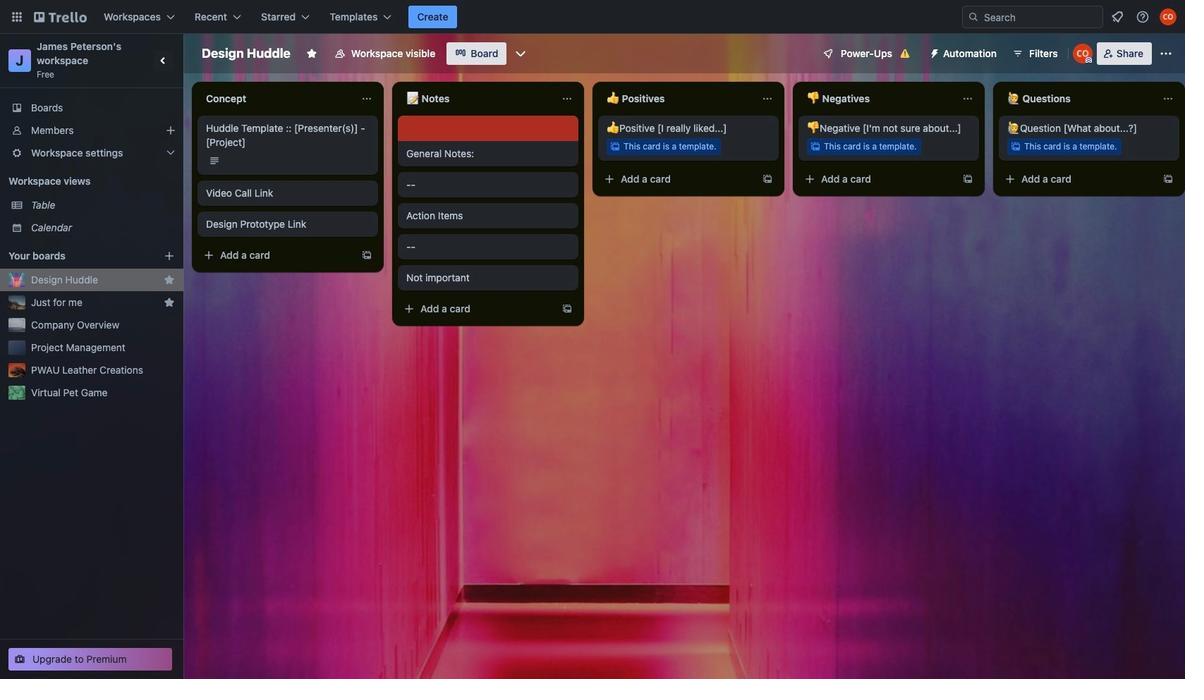 Task type: vqa. For each thing, say whether or not it's contained in the screenshot.
search icon
yes



Task type: describe. For each thing, give the bounding box(es) containing it.
workspace navigation collapse icon image
[[154, 51, 174, 71]]

sm image
[[924, 42, 944, 62]]

show menu image
[[1160, 47, 1174, 61]]

2 create from template… image from the left
[[963, 174, 974, 185]]

0 notifications image
[[1110, 8, 1126, 25]]

1 horizontal spatial create from template… image
[[562, 303, 573, 315]]

add board image
[[164, 251, 175, 262]]

Board name text field
[[195, 42, 298, 65]]

customize views image
[[514, 47, 528, 61]]

this member is an admin of this board. image
[[1086, 57, 1092, 64]]

search image
[[968, 11, 980, 23]]

1 vertical spatial christina overa (christinaovera) image
[[1073, 44, 1093, 64]]

3 create from template… image from the left
[[1163, 174, 1174, 185]]



Task type: locate. For each thing, give the bounding box(es) containing it.
0 horizontal spatial christina overa (christinaovera) image
[[1073, 44, 1093, 64]]

open information menu image
[[1136, 10, 1150, 24]]

your boards with 6 items element
[[8, 248, 143, 265]]

2 horizontal spatial create from template… image
[[1163, 174, 1174, 185]]

Search field
[[980, 7, 1103, 27]]

1 horizontal spatial create from template… image
[[963, 174, 974, 185]]

1 horizontal spatial christina overa (christinaovera) image
[[1160, 8, 1177, 25]]

1 vertical spatial create from template… image
[[562, 303, 573, 315]]

1 create from template… image from the left
[[762, 174, 774, 185]]

1 vertical spatial starred icon image
[[164, 297, 175, 308]]

None text field
[[198, 88, 356, 110], [599, 88, 757, 110], [799, 88, 957, 110], [999, 88, 1158, 110], [198, 88, 356, 110], [599, 88, 757, 110], [799, 88, 957, 110], [999, 88, 1158, 110]]

0 vertical spatial starred icon image
[[164, 275, 175, 286]]

primary element
[[0, 0, 1186, 34]]

christina overa (christinaovera) image right open information menu icon on the top
[[1160, 8, 1177, 25]]

star or unstar board image
[[306, 48, 318, 59]]

0 horizontal spatial create from template… image
[[762, 174, 774, 185]]

christina overa (christinaovera) image
[[1160, 8, 1177, 25], [1073, 44, 1093, 64]]

0 vertical spatial create from template… image
[[361, 250, 373, 261]]

0 horizontal spatial create from template… image
[[361, 250, 373, 261]]

0 vertical spatial christina overa (christinaovera) image
[[1160, 8, 1177, 25]]

create from template… image
[[762, 174, 774, 185], [963, 174, 974, 185], [1163, 174, 1174, 185]]

1 starred icon image from the top
[[164, 275, 175, 286]]

None text field
[[398, 88, 556, 110]]

2 starred icon image from the top
[[164, 297, 175, 308]]

create from template… image
[[361, 250, 373, 261], [562, 303, 573, 315]]

back to home image
[[34, 6, 87, 28]]

starred icon image
[[164, 275, 175, 286], [164, 297, 175, 308]]

christina overa (christinaovera) image down search field
[[1073, 44, 1093, 64]]



